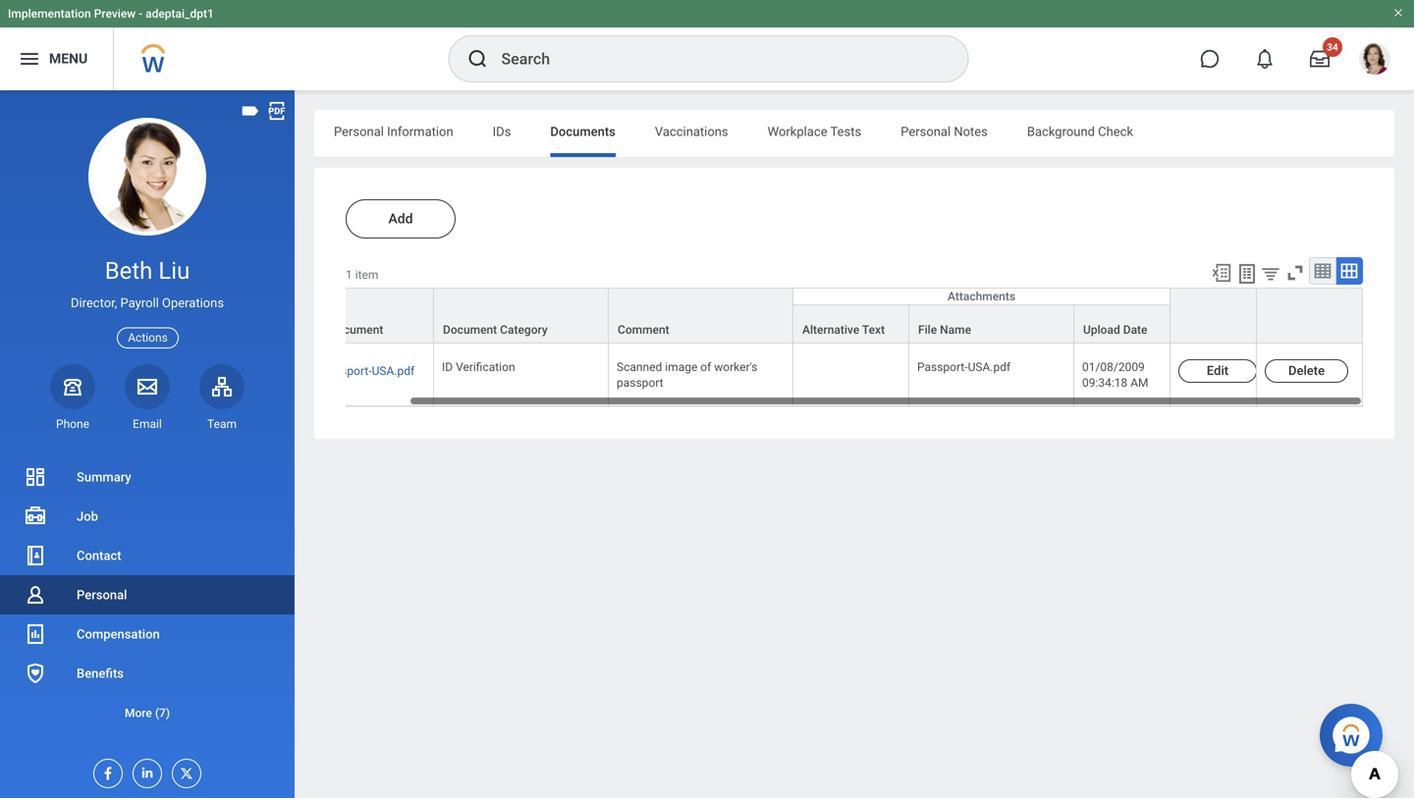 Task type: vqa. For each thing, say whether or not it's contained in the screenshot.
DIRECTOR,
yes



Task type: describe. For each thing, give the bounding box(es) containing it.
edit
[[1207, 363, 1229, 378]]

view team image
[[210, 375, 234, 398]]

scanned
[[617, 360, 662, 374]]

notes
[[954, 124, 988, 139]]

34
[[1327, 41, 1338, 53]]

team link
[[199, 364, 245, 432]]

summary link
[[0, 458, 295, 497]]

ids
[[493, 124, 511, 139]]

personal inside navigation pane region
[[77, 588, 127, 603]]

alternative text button
[[794, 306, 908, 343]]

phone beth liu element
[[50, 416, 95, 432]]

team beth liu element
[[199, 416, 245, 432]]

file name
[[918, 323, 971, 337]]

1 horizontal spatial passport-
[[917, 360, 968, 374]]

vaccinations
[[655, 124, 728, 139]]

payroll
[[120, 296, 159, 310]]

select to filter grid data image
[[1260, 263, 1282, 284]]

delete
[[1288, 363, 1325, 378]]

director, payroll operations
[[71, 296, 224, 310]]

row containing edit
[[279, 344, 1375, 407]]

export to worksheets image
[[1235, 262, 1259, 286]]

worker's
[[714, 360, 758, 374]]

phone image
[[59, 375, 86, 398]]

verification
[[456, 360, 515, 374]]

documents
[[550, 124, 616, 139]]

id
[[442, 360, 453, 374]]

attachments button
[[794, 289, 1170, 305]]

background check
[[1027, 124, 1133, 139]]

more (7) button
[[0, 693, 295, 733]]

benefits link
[[0, 654, 295, 693]]

personal image
[[24, 583, 47, 607]]

adeptai_dpt1
[[145, 7, 214, 21]]

1 item
[[346, 268, 379, 282]]

workplace
[[768, 124, 827, 139]]

contact link
[[0, 536, 295, 575]]

expand table image
[[1340, 261, 1359, 281]]

team
[[207, 417, 237, 431]]

1 horizontal spatial passport-usa.pdf
[[917, 360, 1011, 374]]

preview
[[94, 7, 136, 21]]

personal notes
[[901, 124, 988, 139]]

passport- inside 'link'
[[321, 364, 372, 378]]

worker document
[[289, 323, 383, 337]]

beth liu
[[105, 257, 190, 285]]

add
[[388, 211, 413, 227]]

operations
[[162, 296, 224, 310]]

name
[[940, 323, 971, 337]]

more (7) button
[[0, 702, 295, 725]]

workplace tests
[[768, 124, 861, 139]]

file
[[918, 323, 937, 337]]

actions button
[[117, 328, 179, 348]]

beth
[[105, 257, 153, 285]]

09:34:18
[[1082, 376, 1128, 390]]

actions
[[128, 331, 168, 345]]

phone button
[[50, 364, 95, 432]]

alternative text column header
[[794, 289, 909, 345]]

file name column header
[[909, 289, 1074, 345]]

personal link
[[0, 575, 295, 615]]

benefits
[[77, 666, 124, 681]]

background
[[1027, 124, 1095, 139]]

am
[[1131, 376, 1149, 390]]

passport-usa.pdf link
[[321, 360, 415, 394]]

add button
[[346, 199, 456, 239]]

close environment banner image
[[1393, 7, 1404, 19]]

of
[[700, 360, 711, 374]]

job link
[[0, 497, 295, 536]]

worker document button
[[280, 289, 433, 343]]

01/08/2009 09:34:18 am
[[1082, 360, 1149, 390]]

category
[[500, 323, 548, 337]]



Task type: locate. For each thing, give the bounding box(es) containing it.
menu button
[[0, 27, 113, 90]]

toolbar
[[1202, 257, 1363, 288]]

id verification
[[442, 360, 515, 374]]

menu
[[49, 51, 88, 67]]

text
[[862, 323, 885, 337]]

list
[[0, 458, 295, 733]]

menu banner
[[0, 0, 1414, 90]]

document
[[329, 323, 383, 337], [443, 323, 497, 337]]

document category column header
[[434, 288, 609, 345]]

job
[[77, 509, 98, 524]]

1 row from the top
[[279, 288, 1363, 345]]

0 horizontal spatial passport-usa.pdf
[[321, 364, 415, 378]]

x image
[[173, 760, 194, 782]]

more
[[125, 707, 152, 720]]

passport- down file name
[[917, 360, 968, 374]]

edit button
[[1178, 360, 1257, 383]]

personal left information
[[334, 124, 384, 139]]

3 row from the top
[[279, 344, 1375, 407]]

date
[[1123, 323, 1148, 337]]

alternative
[[802, 323, 860, 337]]

profile logan mcneil image
[[1359, 43, 1391, 79]]

0 horizontal spatial personal
[[77, 588, 127, 603]]

cell
[[794, 344, 909, 407]]

inbox large image
[[1310, 49, 1330, 69]]

usa.pdf down file name popup button
[[968, 360, 1011, 374]]

alternative text
[[802, 323, 885, 337]]

personal
[[334, 124, 384, 139], [901, 124, 951, 139], [77, 588, 127, 603]]

upload date
[[1083, 323, 1148, 337]]

compensation link
[[0, 615, 295, 654]]

worker document column header
[[279, 288, 434, 345]]

1 document from the left
[[329, 323, 383, 337]]

personal for personal notes
[[901, 124, 951, 139]]

mail image
[[136, 375, 159, 398]]

navigation pane region
[[0, 90, 295, 798]]

1 horizontal spatial document
[[443, 323, 497, 337]]

scanned image of worker's passport
[[617, 360, 761, 390]]

liu
[[158, 257, 190, 285]]

summary
[[77, 470, 131, 485]]

document inside popup button
[[443, 323, 497, 337]]

01/08/2009
[[1082, 360, 1145, 374]]

email button
[[125, 364, 170, 432]]

1 horizontal spatial usa.pdf
[[968, 360, 1011, 374]]

2 document from the left
[[443, 323, 497, 337]]

passport-usa.pdf down worker document
[[321, 364, 415, 378]]

compensation
[[77, 627, 160, 642]]

benefits image
[[24, 662, 47, 685]]

personal for personal information
[[334, 124, 384, 139]]

document category
[[443, 323, 548, 337]]

email beth liu element
[[125, 416, 170, 432]]

passport- down worker document
[[321, 364, 372, 378]]

-
[[139, 7, 143, 21]]

implementation preview -   adeptai_dpt1
[[8, 7, 214, 21]]

document up id verification element
[[443, 323, 497, 337]]

search image
[[466, 47, 490, 71]]

fullscreen image
[[1285, 262, 1306, 284]]

list containing summary
[[0, 458, 295, 733]]

2 row from the top
[[279, 289, 1363, 345]]

facebook image
[[94, 760, 116, 782]]

usa.pdf
[[968, 360, 1011, 374], [372, 364, 415, 378]]

image
[[665, 360, 698, 374]]

upload
[[1083, 323, 1120, 337]]

worker
[[289, 323, 326, 337]]

information
[[387, 124, 453, 139]]

34 button
[[1298, 37, 1342, 81]]

export to excel image
[[1211, 262, 1233, 284]]

tests
[[830, 124, 861, 139]]

document up "passport-usa.pdf" 'link'
[[329, 323, 383, 337]]

passport-usa.pdf down name
[[917, 360, 1011, 374]]

passport
[[617, 376, 663, 390]]

attachments
[[948, 290, 1015, 304]]

row containing attachments
[[279, 288, 1363, 345]]

1
[[346, 268, 352, 282]]

0 horizontal spatial usa.pdf
[[372, 364, 415, 378]]

implementation
[[8, 7, 91, 21]]

document inside popup button
[[329, 323, 383, 337]]

compensation image
[[24, 623, 47, 646]]

job image
[[24, 505, 47, 528]]

tag image
[[240, 100, 261, 122]]

contact image
[[24, 544, 47, 568]]

document category button
[[434, 289, 608, 343]]

tab list containing personal information
[[314, 110, 1395, 157]]

justify image
[[18, 47, 41, 71]]

comment button
[[609, 289, 793, 343]]

row
[[279, 288, 1363, 345], [279, 289, 1363, 345], [279, 344, 1375, 407]]

tab list
[[314, 110, 1395, 157]]

table image
[[1313, 261, 1333, 281]]

comment
[[618, 323, 669, 337]]

1 horizontal spatial personal
[[334, 124, 384, 139]]

usa.pdf inside 'link'
[[372, 364, 415, 378]]

comment column header
[[609, 288, 794, 345]]

contact
[[77, 548, 121, 563]]

personal left "notes" at the right top of page
[[901, 124, 951, 139]]

view printable version (pdf) image
[[266, 100, 288, 122]]

id verification element
[[442, 357, 515, 374]]

passport-usa.pdf
[[917, 360, 1011, 374], [321, 364, 415, 378]]

delete button
[[1265, 360, 1348, 383]]

notifications large image
[[1255, 49, 1275, 69]]

row containing alternative text
[[279, 289, 1363, 345]]

2 horizontal spatial personal
[[901, 124, 951, 139]]

upload date column header
[[1074, 289, 1171, 345]]

usa.pdf left id
[[372, 364, 415, 378]]

0 horizontal spatial passport-
[[321, 364, 372, 378]]

0 horizontal spatial document
[[329, 323, 383, 337]]

email
[[133, 417, 162, 431]]

item
[[355, 268, 379, 282]]

director,
[[71, 296, 117, 310]]

phone
[[56, 417, 89, 431]]

upload date button
[[1074, 306, 1170, 343]]

Search Workday  search field
[[501, 37, 928, 81]]

linkedin image
[[134, 760, 155, 781]]

more (7)
[[125, 707, 170, 720]]

check
[[1098, 124, 1133, 139]]

(7)
[[155, 707, 170, 720]]

summary image
[[24, 466, 47, 489]]

personal down contact
[[77, 588, 127, 603]]

passport-
[[917, 360, 968, 374], [321, 364, 372, 378]]

file name button
[[909, 306, 1073, 343]]

personal information
[[334, 124, 453, 139]]



